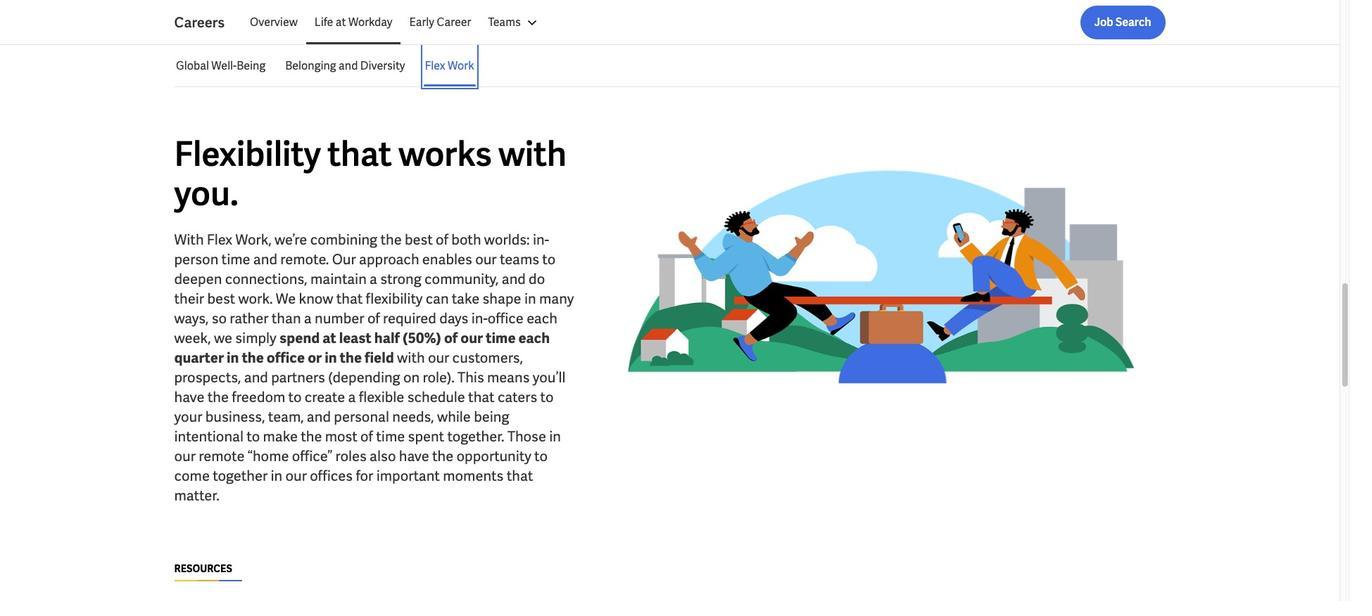 Task type: locate. For each thing, give the bounding box(es) containing it.
community,
[[425, 270, 499, 288]]

being
[[474, 408, 509, 426]]

teams
[[500, 250, 539, 269]]

1 horizontal spatial in-
[[533, 231, 549, 249]]

work.
[[238, 290, 273, 308]]

1 vertical spatial office
[[267, 349, 305, 367]]

menu
[[242, 6, 549, 39]]

in right or
[[325, 349, 337, 367]]

at down number
[[323, 329, 336, 348]]

each
[[527, 310, 558, 328], [519, 329, 550, 348]]

in- down take
[[472, 310, 488, 328]]

with flex work, we're combining the best of both worlds: in- person time and remote. our approach enables our teams to deepen connections, maintain a strong community, and do their best work. we know that flexibility can take shape in many ways, so rather than a number of required days in-office each week, we simply
[[174, 231, 574, 348]]

have up "important"
[[399, 448, 429, 466]]

field
[[365, 349, 394, 367]]

your
[[174, 408, 202, 426]]

careers link
[[174, 13, 242, 32]]

office up partners
[[267, 349, 305, 367]]

tab list
[[174, 45, 1350, 87]]

office"
[[292, 448, 332, 466]]

or
[[308, 349, 322, 367]]

1 horizontal spatial with
[[499, 132, 567, 176]]

with
[[499, 132, 567, 176], [397, 349, 425, 367]]

1 horizontal spatial a
[[348, 388, 356, 407]]

ways,
[[174, 310, 209, 328]]

that inside with flex work, we're combining the best of both worlds: in- person time and remote. our approach enables our teams to deepen connections, maintain a strong community, and do their best work. we know that flexibility can take shape in many ways, so rather than a number of required days in-office each week, we simply
[[336, 290, 363, 308]]

2 horizontal spatial a
[[370, 270, 377, 288]]

you.
[[174, 172, 238, 215]]

0 horizontal spatial flex
[[207, 231, 232, 249]]

and
[[338, 58, 358, 73], [253, 250, 277, 269], [502, 270, 526, 288], [244, 369, 268, 387], [307, 408, 331, 426]]

rather
[[230, 310, 269, 328]]

0 vertical spatial with
[[499, 132, 567, 176]]

0 horizontal spatial with
[[397, 349, 425, 367]]

our up customers,
[[461, 329, 483, 348]]

of
[[436, 231, 448, 249], [367, 310, 380, 328], [444, 329, 458, 348], [361, 428, 373, 446]]

flex up the person
[[207, 231, 232, 249]]

'' image
[[597, 117, 1166, 437]]

1 horizontal spatial flex
[[425, 58, 445, 73]]

1 vertical spatial time
[[486, 329, 516, 348]]

that inside flexibility that works with you.
[[328, 132, 392, 176]]

time down the work,
[[221, 250, 250, 269]]

workday
[[348, 15, 392, 30]]

of down personal
[[361, 428, 373, 446]]

time
[[221, 250, 250, 269], [486, 329, 516, 348], [376, 428, 405, 446]]

have
[[174, 388, 205, 407], [399, 448, 429, 466]]

half
[[374, 329, 400, 348]]

0 horizontal spatial best
[[207, 290, 235, 308]]

best up enables
[[405, 231, 433, 249]]

our down office"
[[285, 467, 307, 486]]

the up the approach
[[380, 231, 402, 249]]

moments
[[443, 467, 504, 486]]

1 vertical spatial a
[[304, 310, 312, 328]]

connections,
[[225, 270, 307, 288]]

0 vertical spatial time
[[221, 250, 250, 269]]

week,
[[174, 329, 211, 348]]

many
[[539, 290, 574, 308]]

0 vertical spatial flex
[[425, 58, 445, 73]]

office down shape at the left of page
[[488, 310, 524, 328]]

1 vertical spatial flex
[[207, 231, 232, 249]]

work,
[[235, 231, 272, 249]]

in right those
[[549, 428, 561, 446]]

at right "life" in the left top of the page
[[336, 15, 346, 30]]

office inside with flex work, we're combining the best of both worlds: in- person time and remote. our approach enables our teams to deepen connections, maintain a strong community, and do their best work. we know that flexibility can take shape in many ways, so rather than a number of required days in-office each week, we simply
[[488, 310, 524, 328]]

0 vertical spatial at
[[336, 15, 346, 30]]

opportunity
[[457, 448, 531, 466]]

list
[[242, 6, 1166, 39]]

can
[[426, 290, 449, 308]]

0 vertical spatial each
[[527, 310, 558, 328]]

best up so
[[207, 290, 235, 308]]

the down spent on the left bottom of page
[[432, 448, 454, 466]]

to down those
[[534, 448, 548, 466]]

list containing overview
[[242, 6, 1166, 39]]

that
[[328, 132, 392, 176], [336, 290, 363, 308], [468, 388, 495, 407], [507, 467, 533, 486]]

time inside spend at least half (50%) of our time each quarter in the office or in the field
[[486, 329, 516, 348]]

(50%)
[[403, 329, 441, 348]]

diversity
[[360, 58, 405, 73]]

1 horizontal spatial have
[[399, 448, 429, 466]]

in-
[[533, 231, 549, 249], [472, 310, 488, 328]]

best
[[405, 231, 433, 249], [207, 290, 235, 308]]

our up the come
[[174, 448, 196, 466]]

flex left work at the left of page
[[425, 58, 445, 73]]

belonging and diversity
[[285, 58, 405, 73]]

teams button
[[480, 6, 549, 39]]

in down do on the left top
[[524, 290, 536, 308]]

0 horizontal spatial a
[[304, 310, 312, 328]]

a up spend
[[304, 310, 312, 328]]

our
[[332, 250, 356, 269]]

least
[[339, 329, 372, 348]]

at for workday
[[336, 15, 346, 30]]

and up freedom
[[244, 369, 268, 387]]

of up "half"
[[367, 310, 380, 328]]

with
[[174, 231, 204, 249]]

2 vertical spatial time
[[376, 428, 405, 446]]

tab list containing global well-being
[[174, 45, 1350, 87]]

teams
[[488, 15, 521, 30]]

overview link
[[242, 6, 306, 39]]

time up customers,
[[486, 329, 516, 348]]

our down both
[[475, 250, 497, 269]]

time inside with our customers, prospects, and partners (depending on role). this means you'll have the freedom to create a flexible schedule that caters to your business, team, and personal needs, while being intentional to make the most of time spent together. those in our remote "home office" roles also have the opportunity to come together in our offices for important moments that matter.
[[376, 428, 405, 446]]

0 horizontal spatial in-
[[472, 310, 488, 328]]

0 vertical spatial in-
[[533, 231, 549, 249]]

0 horizontal spatial time
[[221, 250, 250, 269]]

(depending
[[328, 369, 400, 387]]

at inside spend at least half (50%) of our time each quarter in the office or in the field
[[323, 329, 336, 348]]

with our customers, prospects, and partners (depending on role). this means you'll have the freedom to create a flexible schedule that caters to your business, team, and personal needs, while being intentional to make the most of time spent together. those in our remote "home office" roles also have the opportunity to come together in our offices for important moments that matter.
[[174, 349, 566, 505]]

office inside spend at least half (50%) of our time each quarter in the office or in the field
[[267, 349, 305, 367]]

each inside with flex work, we're combining the best of both worlds: in- person time and remote. our approach enables our teams to deepen connections, maintain a strong community, and do their best work. we know that flexibility can take shape in many ways, so rather than a number of required days in-office each week, we simply
[[527, 310, 558, 328]]

we're
[[275, 231, 307, 249]]

job search
[[1095, 15, 1151, 30]]

the up office"
[[301, 428, 322, 446]]

a down the approach
[[370, 270, 377, 288]]

each up you'll
[[519, 329, 550, 348]]

maintain
[[310, 270, 367, 288]]

0 horizontal spatial office
[[267, 349, 305, 367]]

a up personal
[[348, 388, 356, 407]]

1 horizontal spatial office
[[488, 310, 524, 328]]

0 vertical spatial office
[[488, 310, 524, 328]]

1 vertical spatial each
[[519, 329, 550, 348]]

role).
[[423, 369, 455, 387]]

works
[[399, 132, 492, 176]]

our inside with flex work, we're combining the best of both worlds: in- person time and remote. our approach enables our teams to deepen connections, maintain a strong community, and do their best work. we know that flexibility can take shape in many ways, so rather than a number of required days in-office each week, we simply
[[475, 250, 497, 269]]

combining
[[310, 231, 377, 249]]

of down days
[[444, 329, 458, 348]]

life at workday link
[[306, 6, 401, 39]]

to down you'll
[[540, 388, 554, 407]]

together.
[[447, 428, 505, 446]]

this
[[458, 369, 484, 387]]

in- up teams
[[533, 231, 549, 249]]

0 vertical spatial best
[[405, 231, 433, 249]]

our
[[475, 250, 497, 269], [461, 329, 483, 348], [428, 349, 449, 367], [174, 448, 196, 466], [285, 467, 307, 486]]

each down many
[[527, 310, 558, 328]]

while
[[437, 408, 471, 426]]

1 vertical spatial with
[[397, 349, 425, 367]]

being
[[236, 58, 265, 73]]

job
[[1095, 15, 1114, 30]]

to up do on the left top
[[542, 250, 556, 269]]

the
[[380, 231, 402, 249], [242, 349, 264, 367], [340, 349, 362, 367], [208, 388, 229, 407], [301, 428, 322, 446], [432, 448, 454, 466]]

flexibility that works with you.
[[174, 132, 567, 215]]

2 vertical spatial a
[[348, 388, 356, 407]]

flex
[[425, 58, 445, 73], [207, 231, 232, 249]]

1 vertical spatial at
[[323, 329, 336, 348]]

come
[[174, 467, 210, 486]]

0 horizontal spatial have
[[174, 388, 205, 407]]

office
[[488, 310, 524, 328], [267, 349, 305, 367]]

2 horizontal spatial time
[[486, 329, 516, 348]]

their
[[174, 290, 204, 308]]

on
[[403, 369, 420, 387]]

have up your
[[174, 388, 205, 407]]

1 horizontal spatial time
[[376, 428, 405, 446]]

time up also
[[376, 428, 405, 446]]

we
[[214, 329, 232, 348]]

0 vertical spatial have
[[174, 388, 205, 407]]



Task type: vqa. For each thing, say whether or not it's contained in the screenshot.
Industries
no



Task type: describe. For each thing, give the bounding box(es) containing it.
early career
[[409, 15, 471, 30]]

search
[[1116, 15, 1151, 30]]

remote.
[[280, 250, 329, 269]]

to inside with flex work, we're combining the best of both worlds: in- person time and remote. our approach enables our teams to deepen connections, maintain a strong community, and do their best work. we know that flexibility can take shape in many ways, so rather than a number of required days in-office each week, we simply
[[542, 250, 556, 269]]

worlds:
[[484, 231, 530, 249]]

spend at least half (50%) of our time each quarter in the office or in the field
[[174, 329, 550, 367]]

career
[[437, 15, 471, 30]]

person
[[174, 250, 218, 269]]

and left "diversity"
[[338, 58, 358, 73]]

life
[[315, 15, 333, 30]]

personal
[[334, 408, 389, 426]]

and down teams
[[502, 270, 526, 288]]

flexibility
[[366, 290, 423, 308]]

business,
[[205, 408, 265, 426]]

for
[[356, 467, 373, 486]]

also
[[370, 448, 396, 466]]

1 vertical spatial best
[[207, 290, 235, 308]]

days
[[439, 310, 469, 328]]

job search link
[[1081, 6, 1166, 39]]

our up role).
[[428, 349, 449, 367]]

our inside spend at least half (50%) of our time each quarter in the office or in the field
[[461, 329, 483, 348]]

flex inside with flex work, we're combining the best of both worlds: in- person time and remote. our approach enables our teams to deepen connections, maintain a strong community, and do their best work. we know that flexibility can take shape in many ways, so rather than a number of required days in-office each week, we simply
[[207, 231, 232, 249]]

menu containing overview
[[242, 6, 549, 39]]

of inside spend at least half (50%) of our time each quarter in the office or in the field
[[444, 329, 458, 348]]

early career link
[[401, 6, 480, 39]]

in inside with flex work, we're combining the best of both worlds: in- person time and remote. our approach enables our teams to deepen connections, maintain a strong community, and do their best work. we know that flexibility can take shape in many ways, so rather than a number of required days in-office each week, we simply
[[524, 290, 536, 308]]

create
[[305, 388, 345, 407]]

the down "least"
[[340, 349, 362, 367]]

enables
[[422, 250, 472, 269]]

time inside with flex work, we're combining the best of both worlds: in- person time and remote. our approach enables our teams to deepen connections, maintain a strong community, and do their best work. we know that flexibility can take shape in many ways, so rather than a number of required days in-office each week, we simply
[[221, 250, 250, 269]]

together
[[213, 467, 268, 486]]

remote
[[199, 448, 245, 466]]

required
[[383, 310, 436, 328]]

needs,
[[392, 408, 434, 426]]

global well-being
[[176, 58, 265, 73]]

quarter
[[174, 349, 224, 367]]

simply
[[235, 329, 277, 348]]

and up connections,
[[253, 250, 277, 269]]

schedule
[[407, 388, 465, 407]]

caters
[[498, 388, 537, 407]]

freedom
[[232, 388, 285, 407]]

0 vertical spatial a
[[370, 270, 377, 288]]

each inside spend at least half (50%) of our time each quarter in the office or in the field
[[519, 329, 550, 348]]

spend
[[280, 329, 320, 348]]

flex work
[[425, 58, 474, 73]]

1 vertical spatial have
[[399, 448, 429, 466]]

most
[[325, 428, 358, 446]]

at for least
[[323, 329, 336, 348]]

and down create
[[307, 408, 331, 426]]

of up enables
[[436, 231, 448, 249]]

with inside with our customers, prospects, and partners (depending on role). this means you'll have the freedom to create a flexible schedule that caters to your business, team, and personal needs, while being intentional to make the most of time spent together. those in our remote "home office" roles also have the opportunity to come together in our offices for important moments that matter.
[[397, 349, 425, 367]]

so
[[212, 310, 227, 328]]

to up ""home"
[[247, 428, 260, 446]]

those
[[508, 428, 546, 446]]

to down partners
[[288, 388, 302, 407]]

roles
[[335, 448, 367, 466]]

flexible
[[359, 388, 404, 407]]

in down the we
[[227, 349, 239, 367]]

flexibility
[[174, 132, 321, 176]]

means
[[487, 369, 530, 387]]

in down ""home"
[[271, 467, 282, 486]]

team,
[[268, 408, 304, 426]]

work
[[447, 58, 474, 73]]

global well-being tab
[[174, 45, 476, 87]]

well-
[[211, 58, 236, 73]]

"home
[[248, 448, 289, 466]]

both
[[451, 231, 481, 249]]

strong
[[380, 270, 422, 288]]

a inside with our customers, prospects, and partners (depending on role). this means you'll have the freedom to create a flexible schedule that caters to your business, team, and personal needs, while being intentional to make the most of time spent together. those in our remote "home office" roles also have the opportunity to come together in our offices for important moments that matter.
[[348, 388, 356, 407]]

make
[[263, 428, 298, 446]]

the down prospects,
[[208, 388, 229, 407]]

global
[[176, 58, 209, 73]]

life at workday
[[315, 15, 392, 30]]

important
[[376, 467, 440, 486]]

1 horizontal spatial best
[[405, 231, 433, 249]]

deepen
[[174, 270, 222, 288]]

offices
[[310, 467, 353, 486]]

shape
[[483, 290, 521, 308]]

than
[[272, 310, 301, 328]]

flex inside tab list
[[425, 58, 445, 73]]

number
[[315, 310, 364, 328]]

of inside with our customers, prospects, and partners (depending on role). this means you'll have the freedom to create a flexible schedule that caters to your business, team, and personal needs, while being intentional to make the most of time spent together. those in our remote "home office" roles also have the opportunity to come together in our offices for important moments that matter.
[[361, 428, 373, 446]]

you'll
[[533, 369, 566, 387]]

belonging
[[285, 58, 336, 73]]

overview
[[250, 15, 298, 30]]

we
[[276, 290, 296, 308]]

take
[[452, 290, 480, 308]]

resources
[[174, 563, 232, 576]]

careers
[[174, 13, 225, 32]]

1 vertical spatial in-
[[472, 310, 488, 328]]

customers,
[[452, 349, 523, 367]]

the inside with flex work, we're combining the best of both worlds: in- person time and remote. our approach enables our teams to deepen connections, maintain a strong community, and do their best work. we know that flexibility can take shape in many ways, so rather than a number of required days in-office each week, we simply
[[380, 231, 402, 249]]

do
[[529, 270, 545, 288]]

the down simply
[[242, 349, 264, 367]]

partners
[[271, 369, 325, 387]]

with inside flexibility that works with you.
[[499, 132, 567, 176]]



